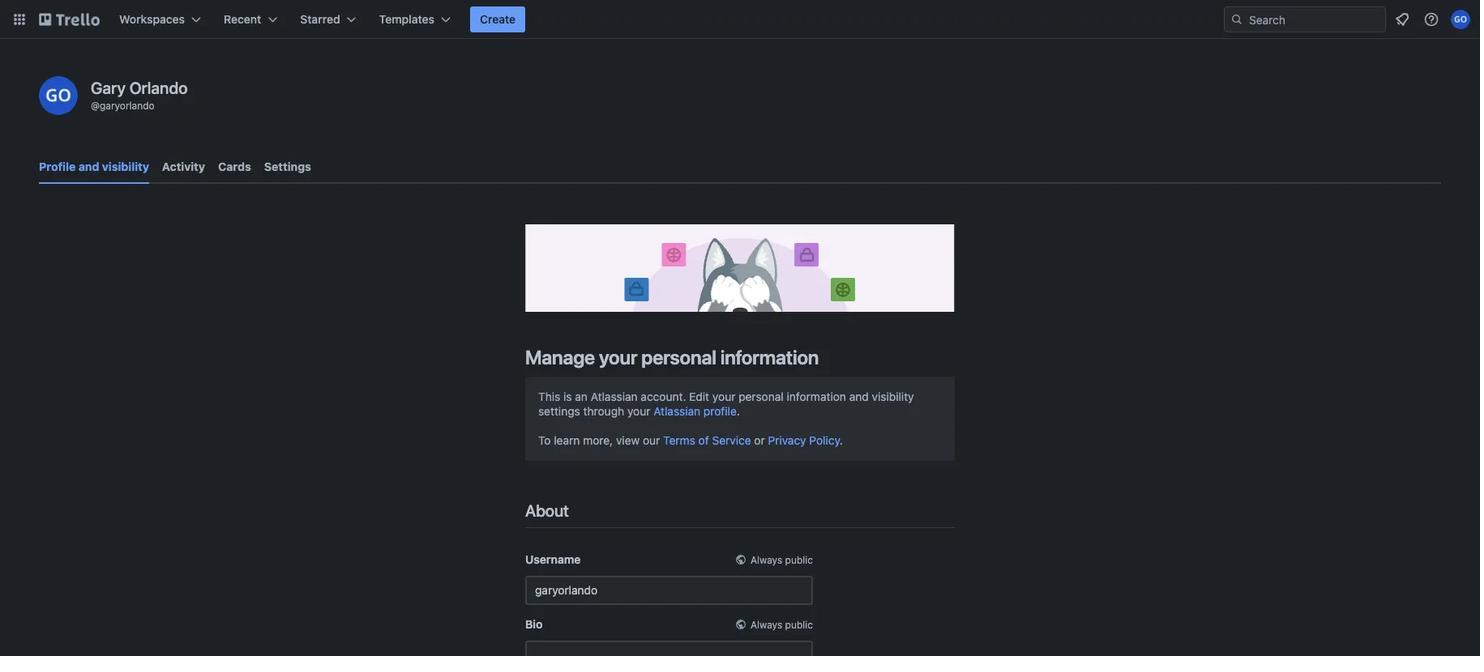 Task type: describe. For each thing, give the bounding box(es) containing it.
recent button
[[214, 6, 287, 32]]

garyorlando
[[100, 100, 155, 111]]

starred
[[300, 13, 340, 26]]

@
[[91, 100, 100, 111]]

atlassian inside this is an atlassian account. edit your personal information and visibility settings through your
[[591, 390, 638, 404]]

username
[[526, 553, 581, 567]]

always for bio
[[751, 619, 783, 631]]

0 vertical spatial visibility
[[102, 160, 149, 174]]

Username text field
[[526, 576, 813, 606]]

orlando
[[129, 78, 188, 97]]

1 horizontal spatial gary orlando (garyorlando) image
[[1452, 10, 1471, 29]]

profile
[[704, 405, 737, 418]]

policy
[[810, 434, 840, 448]]

our
[[643, 434, 660, 448]]

this
[[539, 390, 561, 404]]

terms
[[664, 434, 696, 448]]

settings link
[[264, 152, 311, 182]]

templates button
[[370, 6, 461, 32]]

0 horizontal spatial gary orlando (garyorlando) image
[[39, 76, 78, 115]]

to
[[539, 434, 551, 448]]

recent
[[224, 13, 261, 26]]

workspaces
[[119, 13, 185, 26]]

always public for bio
[[751, 619, 813, 631]]

activity link
[[162, 152, 205, 182]]

settings
[[539, 405, 581, 418]]

terms of service link
[[664, 434, 752, 448]]

through
[[584, 405, 625, 418]]

atlassian profile link
[[654, 405, 737, 418]]

view
[[616, 434, 640, 448]]

create button
[[470, 6, 526, 32]]

settings
[[264, 160, 311, 174]]

. inside . to learn more, view our
[[737, 405, 740, 418]]

account.
[[641, 390, 687, 404]]

terms of service or privacy policy .
[[664, 434, 843, 448]]

cards link
[[218, 152, 251, 182]]

manage
[[526, 346, 595, 369]]

templates
[[379, 13, 435, 26]]

atlassian profile
[[654, 405, 737, 418]]

this is an atlassian account. edit your personal information and visibility settings through your
[[539, 390, 915, 418]]

information inside this is an atlassian account. edit your personal information and visibility settings through your
[[787, 390, 847, 404]]

service
[[712, 434, 752, 448]]

gary
[[91, 78, 126, 97]]

personal inside this is an atlassian account. edit your personal information and visibility settings through your
[[739, 390, 784, 404]]

cards
[[218, 160, 251, 174]]

profile and visibility
[[39, 160, 149, 174]]

more,
[[583, 434, 613, 448]]

0 vertical spatial your
[[599, 346, 638, 369]]



Task type: locate. For each thing, give the bounding box(es) containing it.
workspaces button
[[109, 6, 211, 32]]

1 horizontal spatial and
[[850, 390, 869, 404]]

atlassian up through
[[591, 390, 638, 404]]

gary orlando (garyorlando) image
[[1452, 10, 1471, 29], [39, 76, 78, 115]]

0 vertical spatial and
[[78, 160, 99, 174]]

1 vertical spatial gary orlando (garyorlando) image
[[39, 76, 78, 115]]

always public
[[751, 555, 813, 566], [751, 619, 813, 631]]

information up policy
[[787, 390, 847, 404]]

2 public from the top
[[786, 619, 813, 631]]

0 vertical spatial gary orlando (garyorlando) image
[[1452, 10, 1471, 29]]

manage your personal information
[[526, 346, 819, 369]]

personal up or
[[739, 390, 784, 404]]

public for username
[[786, 555, 813, 566]]

1 vertical spatial information
[[787, 390, 847, 404]]

1 always public from the top
[[751, 555, 813, 566]]

your up through
[[599, 346, 638, 369]]

1 horizontal spatial .
[[840, 434, 843, 448]]

0 horizontal spatial .
[[737, 405, 740, 418]]

public for bio
[[786, 619, 813, 631]]

1 public from the top
[[786, 555, 813, 566]]

profile
[[39, 160, 76, 174]]

atlassian
[[591, 390, 638, 404], [654, 405, 701, 418]]

1 vertical spatial personal
[[739, 390, 784, 404]]

always public for username
[[751, 555, 813, 566]]

1 horizontal spatial personal
[[739, 390, 784, 404]]

create
[[480, 13, 516, 26]]

Search field
[[1244, 7, 1386, 32]]

1 vertical spatial always public
[[751, 619, 813, 631]]

0 horizontal spatial atlassian
[[591, 390, 638, 404]]

2 always from the top
[[751, 619, 783, 631]]

open information menu image
[[1424, 11, 1440, 28]]

your
[[599, 346, 638, 369], [713, 390, 736, 404], [628, 405, 651, 418]]

1 always from the top
[[751, 555, 783, 566]]

privacy
[[768, 434, 807, 448]]

1 vertical spatial visibility
[[872, 390, 915, 404]]

1 vertical spatial and
[[850, 390, 869, 404]]

atlassian down account.
[[654, 405, 701, 418]]

0 horizontal spatial visibility
[[102, 160, 149, 174]]

your down account.
[[628, 405, 651, 418]]

back to home image
[[39, 6, 100, 32]]

. right privacy
[[840, 434, 843, 448]]

or
[[755, 434, 765, 448]]

gary orlando @ garyorlando
[[91, 78, 188, 111]]

visibility
[[102, 160, 149, 174], [872, 390, 915, 404]]

starred button
[[291, 6, 366, 32]]

. to learn more, view our
[[539, 405, 740, 448]]

an
[[575, 390, 588, 404]]

and inside this is an atlassian account. edit your personal information and visibility settings through your
[[850, 390, 869, 404]]

information
[[721, 346, 819, 369], [787, 390, 847, 404]]

0 notifications image
[[1393, 10, 1413, 29]]

is
[[564, 390, 572, 404]]

bio
[[526, 618, 543, 632]]

always
[[751, 555, 783, 566], [751, 619, 783, 631]]

search image
[[1231, 13, 1244, 26]]

0 vertical spatial public
[[786, 555, 813, 566]]

0 horizontal spatial personal
[[642, 346, 717, 369]]

0 vertical spatial atlassian
[[591, 390, 638, 404]]

personal
[[642, 346, 717, 369], [739, 390, 784, 404]]

0 vertical spatial information
[[721, 346, 819, 369]]

.
[[737, 405, 740, 418], [840, 434, 843, 448]]

of
[[699, 434, 709, 448]]

1 horizontal spatial visibility
[[872, 390, 915, 404]]

personal up account.
[[642, 346, 717, 369]]

gary orlando (garyorlando) image right open information menu image
[[1452, 10, 1471, 29]]

edit
[[690, 390, 710, 404]]

0 vertical spatial personal
[[642, 346, 717, 369]]

1 horizontal spatial atlassian
[[654, 405, 701, 418]]

1 vertical spatial always
[[751, 619, 783, 631]]

0 vertical spatial .
[[737, 405, 740, 418]]

information up this is an atlassian account. edit your personal information and visibility settings through your
[[721, 346, 819, 369]]

your up profile
[[713, 390, 736, 404]]

0 vertical spatial always public
[[751, 555, 813, 566]]

1 vertical spatial your
[[713, 390, 736, 404]]

learn
[[554, 434, 580, 448]]

gary orlando (garyorlando) image left @
[[39, 76, 78, 115]]

1 vertical spatial .
[[840, 434, 843, 448]]

0 vertical spatial always
[[751, 555, 783, 566]]

activity
[[162, 160, 205, 174]]

2 always public from the top
[[751, 619, 813, 631]]

2 vertical spatial your
[[628, 405, 651, 418]]

public
[[786, 555, 813, 566], [786, 619, 813, 631]]

1 vertical spatial atlassian
[[654, 405, 701, 418]]

profile and visibility link
[[39, 152, 149, 184]]

visibility inside this is an atlassian account. edit your personal information and visibility settings through your
[[872, 390, 915, 404]]

and
[[78, 160, 99, 174], [850, 390, 869, 404]]

. up service
[[737, 405, 740, 418]]

privacy policy link
[[768, 434, 840, 448]]

1 vertical spatial public
[[786, 619, 813, 631]]

primary element
[[0, 0, 1481, 39]]

always for username
[[751, 555, 783, 566]]

0 horizontal spatial and
[[78, 160, 99, 174]]

about
[[526, 501, 569, 520]]



Task type: vqa. For each thing, say whether or not it's contained in the screenshot.
the rightmost "Atlassian"
yes



